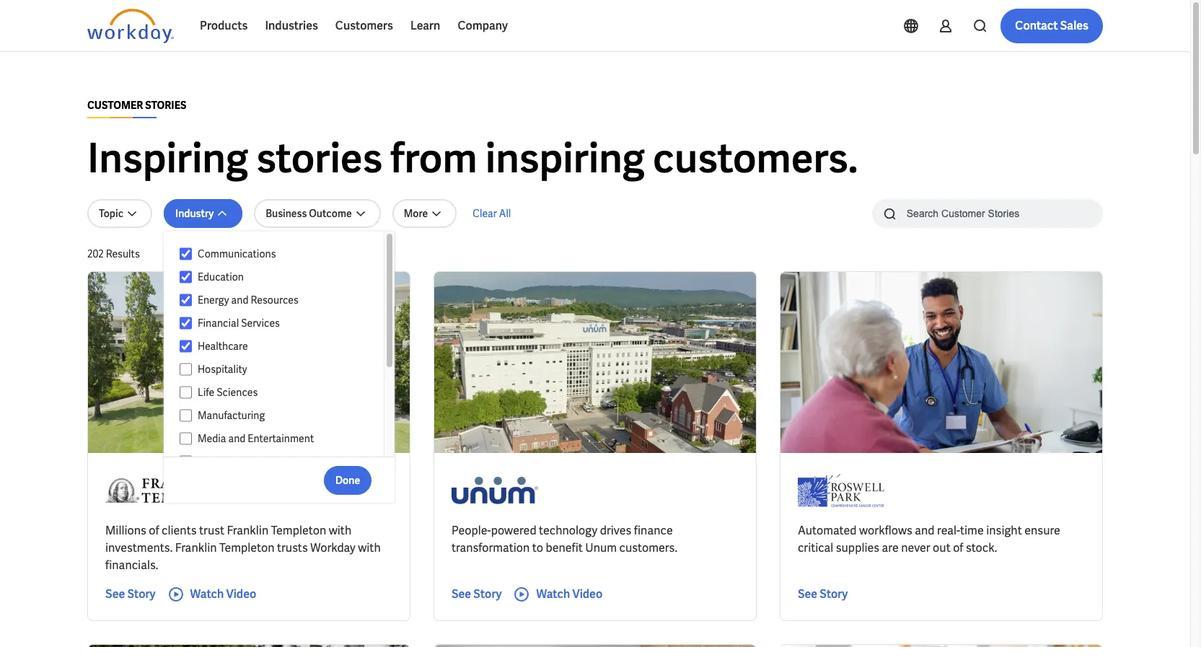 Task type: describe. For each thing, give the bounding box(es) containing it.
financial services link
[[192, 315, 370, 332]]

stories
[[145, 99, 187, 112]]

watch video link for franklin
[[167, 586, 256, 603]]

0 vertical spatial franklin
[[227, 523, 269, 538]]

education
[[198, 271, 244, 284]]

franklin templeton companies, llc image
[[105, 471, 232, 511]]

life sciences
[[198, 386, 258, 399]]

video for unum
[[573, 587, 603, 602]]

customers
[[335, 18, 393, 33]]

millions of clients trust franklin templeton with investments. franklin templeton trusts workday with financials.
[[105, 523, 381, 573]]

services
[[241, 317, 280, 330]]

Search Customer Stories text field
[[898, 201, 1075, 226]]

stories
[[256, 132, 383, 185]]

topic button
[[87, 199, 152, 228]]

media
[[198, 432, 226, 445]]

technology
[[539, 523, 598, 538]]

learn
[[411, 18, 441, 33]]

done button
[[324, 466, 372, 495]]

0 vertical spatial templeton
[[271, 523, 326, 538]]

people-
[[452, 523, 491, 538]]

investments.
[[105, 541, 173, 556]]

3 see story from the left
[[798, 587, 848, 602]]

clear
[[473, 207, 497, 220]]

clear all button
[[469, 199, 516, 228]]

time
[[961, 523, 984, 538]]

trusts
[[277, 541, 308, 556]]

industries
[[265, 18, 318, 33]]

contact sales
[[1016, 18, 1089, 33]]

business
[[266, 207, 307, 220]]

financial
[[198, 317, 239, 330]]

resources
[[251, 294, 299, 307]]

1 vertical spatial with
[[358, 541, 381, 556]]

contact
[[1016, 18, 1058, 33]]

workday
[[310, 541, 356, 556]]

customer
[[87, 99, 143, 112]]

watch for unum
[[537, 587, 570, 602]]

powered
[[491, 523, 537, 538]]

supplies
[[836, 541, 880, 556]]

financials.
[[105, 558, 158, 573]]

see story link for people-powered technology drives finance transformation to benefit unum customers.
[[452, 586, 502, 603]]

industries button
[[256, 9, 327, 43]]

people-powered technology drives finance transformation to benefit unum customers.
[[452, 523, 678, 556]]

hospitality
[[198, 363, 247, 376]]

real-
[[938, 523, 961, 538]]

millions
[[105, 523, 146, 538]]

products button
[[191, 9, 256, 43]]

and for entertainment
[[228, 432, 246, 445]]

communications
[[198, 248, 276, 261]]

industry
[[175, 207, 214, 220]]

energy and resources
[[198, 294, 299, 307]]

inspiring stories from inspiring customers.
[[87, 132, 858, 185]]

never
[[902, 541, 931, 556]]

202 results
[[87, 248, 140, 261]]

insight
[[987, 523, 1022, 538]]

benefit
[[546, 541, 583, 556]]

watch video link for unum
[[513, 586, 603, 603]]

manufacturing link
[[192, 407, 370, 424]]

see for people-powered technology drives finance transformation to benefit unum customers.
[[452, 587, 471, 602]]

0 horizontal spatial franklin
[[175, 541, 217, 556]]

business outcome
[[266, 207, 352, 220]]

life
[[198, 386, 214, 399]]

more
[[404, 207, 428, 220]]

communications link
[[192, 245, 370, 263]]

see for millions of clients trust franklin templeton with investments. franklin templeton trusts workday with financials.
[[105, 587, 125, 602]]

results
[[106, 248, 140, 261]]

go to the homepage image
[[87, 9, 174, 43]]

of inside millions of clients trust franklin templeton with investments. franklin templeton trusts workday with financials.
[[149, 523, 159, 538]]

customers button
[[327, 9, 402, 43]]

nonprofit
[[198, 455, 242, 468]]

to
[[532, 541, 543, 556]]

nonprofit link
[[192, 453, 370, 471]]

critical
[[798, 541, 834, 556]]

outcome
[[309, 207, 352, 220]]

manufacturing
[[198, 409, 265, 422]]

see story for people-powered technology drives finance transformation to benefit unum customers.
[[452, 587, 502, 602]]

industry button
[[164, 199, 243, 228]]



Task type: vqa. For each thing, say whether or not it's contained in the screenshot.
Watch to the left
yes



Task type: locate. For each thing, give the bounding box(es) containing it.
clear all
[[473, 207, 511, 220]]

1 watch video from the left
[[190, 587, 256, 602]]

see story link
[[105, 586, 156, 603], [452, 586, 502, 603], [798, 586, 848, 603]]

and up never
[[915, 523, 935, 538]]

automated workflows and real-time insight ensure critical supplies are never out of stock.
[[798, 523, 1061, 556]]

are
[[882, 541, 899, 556]]

1 vertical spatial franklin
[[175, 541, 217, 556]]

sciences
[[217, 386, 258, 399]]

0 horizontal spatial watch video link
[[167, 586, 256, 603]]

watch video link down the benefit
[[513, 586, 603, 603]]

video
[[226, 587, 256, 602], [573, 587, 603, 602]]

1 vertical spatial and
[[228, 432, 246, 445]]

and inside automated workflows and real-time insight ensure critical supplies are never out of stock.
[[915, 523, 935, 538]]

1 horizontal spatial of
[[953, 541, 964, 556]]

2 story from the left
[[474, 587, 502, 602]]

entertainment
[[248, 432, 314, 445]]

products
[[200, 18, 248, 33]]

energy
[[198, 294, 229, 307]]

0 horizontal spatial see
[[105, 587, 125, 602]]

see down financials.
[[105, 587, 125, 602]]

more button
[[392, 199, 457, 228]]

0 horizontal spatial see story link
[[105, 586, 156, 603]]

1 horizontal spatial see
[[452, 587, 471, 602]]

0 horizontal spatial story
[[127, 587, 156, 602]]

workflows
[[860, 523, 913, 538]]

0 horizontal spatial watch
[[190, 587, 224, 602]]

healthcare
[[198, 340, 248, 353]]

2 watch video link from the left
[[513, 586, 603, 603]]

customers.
[[653, 132, 858, 185], [620, 541, 678, 556]]

franklin
[[227, 523, 269, 538], [175, 541, 217, 556]]

watch down millions of clients trust franklin templeton with investments. franklin templeton trusts workday with financials.
[[190, 587, 224, 602]]

1 see from the left
[[105, 587, 125, 602]]

financial services
[[198, 317, 280, 330]]

with up workday
[[329, 523, 352, 538]]

video down millions of clients trust franklin templeton with investments. franklin templeton trusts workday with financials.
[[226, 587, 256, 602]]

watch video link down millions of clients trust franklin templeton with investments. franklin templeton trusts workday with financials.
[[167, 586, 256, 603]]

1 horizontal spatial watch video
[[537, 587, 603, 602]]

customer stories
[[87, 99, 187, 112]]

watch video down millions of clients trust franklin templeton with investments. franklin templeton trusts workday with financials.
[[190, 587, 256, 602]]

2 video from the left
[[573, 587, 603, 602]]

3 see from the left
[[798, 587, 818, 602]]

franklin right trust
[[227, 523, 269, 538]]

and inside energy and resources link
[[231, 294, 249, 307]]

2 horizontal spatial story
[[820, 587, 848, 602]]

2 see story from the left
[[452, 587, 502, 602]]

of inside automated workflows and real-time insight ensure critical supplies are never out of stock.
[[953, 541, 964, 556]]

unum image
[[452, 471, 538, 511]]

story for millions of clients trust franklin templeton with investments. franklin templeton trusts workday with financials.
[[127, 587, 156, 602]]

of
[[149, 523, 159, 538], [953, 541, 964, 556]]

drives
[[600, 523, 632, 538]]

0 vertical spatial and
[[231, 294, 249, 307]]

watch video for unum
[[537, 587, 603, 602]]

1 horizontal spatial story
[[474, 587, 502, 602]]

customers. inside people-powered technology drives finance transformation to benefit unum customers.
[[620, 541, 678, 556]]

unum
[[586, 541, 617, 556]]

3 see story link from the left
[[798, 586, 848, 603]]

watch video down the benefit
[[537, 587, 603, 602]]

franklin down trust
[[175, 541, 217, 556]]

see down the transformation
[[452, 587, 471, 602]]

see story down financials.
[[105, 587, 156, 602]]

3 story from the left
[[820, 587, 848, 602]]

see story down critical
[[798, 587, 848, 602]]

0 vertical spatial with
[[329, 523, 352, 538]]

story
[[127, 587, 156, 602], [474, 587, 502, 602], [820, 587, 848, 602]]

2 watch from the left
[[537, 587, 570, 602]]

0 horizontal spatial watch video
[[190, 587, 256, 602]]

1 horizontal spatial see story
[[452, 587, 502, 602]]

templeton down trust
[[219, 541, 275, 556]]

see story link down the transformation
[[452, 586, 502, 603]]

2 horizontal spatial see
[[798, 587, 818, 602]]

company button
[[449, 9, 517, 43]]

templeton up the trusts
[[271, 523, 326, 538]]

and down manufacturing
[[228, 432, 246, 445]]

company
[[458, 18, 508, 33]]

and up financial services
[[231, 294, 249, 307]]

see story down the transformation
[[452, 587, 502, 602]]

roswell park comprehensive cancer center (roswell park cancer institute) image
[[798, 471, 885, 511]]

and inside media and entertainment link
[[228, 432, 246, 445]]

education link
[[192, 268, 370, 286]]

see down critical
[[798, 587, 818, 602]]

1 horizontal spatial video
[[573, 587, 603, 602]]

story for people-powered technology drives finance transformation to benefit unum customers.
[[474, 587, 502, 602]]

0 horizontal spatial of
[[149, 523, 159, 538]]

and
[[231, 294, 249, 307], [228, 432, 246, 445], [915, 523, 935, 538]]

trust
[[199, 523, 224, 538]]

inspiring
[[87, 132, 248, 185]]

story down critical
[[820, 587, 848, 602]]

1 horizontal spatial franklin
[[227, 523, 269, 538]]

2 vertical spatial and
[[915, 523, 935, 538]]

1 horizontal spatial see story link
[[452, 586, 502, 603]]

0 horizontal spatial with
[[329, 523, 352, 538]]

1 horizontal spatial watch
[[537, 587, 570, 602]]

watch video link
[[167, 586, 256, 603], [513, 586, 603, 603]]

clients
[[162, 523, 197, 538]]

and for resources
[[231, 294, 249, 307]]

automated
[[798, 523, 857, 538]]

learn button
[[402, 9, 449, 43]]

story down the transformation
[[474, 587, 502, 602]]

1 watch from the left
[[190, 587, 224, 602]]

see story
[[105, 587, 156, 602], [452, 587, 502, 602], [798, 587, 848, 602]]

1 vertical spatial of
[[953, 541, 964, 556]]

see story link for millions of clients trust franklin templeton with investments. franklin templeton trusts workday with financials.
[[105, 586, 156, 603]]

watch video for franklin
[[190, 587, 256, 602]]

out
[[933, 541, 951, 556]]

healthcare link
[[192, 338, 370, 355]]

None checkbox
[[180, 317, 192, 330], [180, 455, 192, 468], [180, 317, 192, 330], [180, 455, 192, 468]]

1 horizontal spatial with
[[358, 541, 381, 556]]

watch down the benefit
[[537, 587, 570, 602]]

watch video
[[190, 587, 256, 602], [537, 587, 603, 602]]

watch
[[190, 587, 224, 602], [537, 587, 570, 602]]

with right workday
[[358, 541, 381, 556]]

topic
[[99, 207, 123, 220]]

202
[[87, 248, 104, 261]]

None checkbox
[[180, 248, 192, 261], [180, 271, 192, 284], [180, 294, 192, 307], [180, 340, 192, 353], [180, 363, 192, 376], [180, 386, 192, 399], [180, 409, 192, 422], [180, 432, 192, 445], [180, 248, 192, 261], [180, 271, 192, 284], [180, 294, 192, 307], [180, 340, 192, 353], [180, 363, 192, 376], [180, 386, 192, 399], [180, 409, 192, 422], [180, 432, 192, 445]]

2 horizontal spatial see story
[[798, 587, 848, 602]]

transformation
[[452, 541, 530, 556]]

all
[[499, 207, 511, 220]]

video down the unum
[[573, 587, 603, 602]]

ensure
[[1025, 523, 1061, 538]]

templeton
[[271, 523, 326, 538], [219, 541, 275, 556]]

see story link down financials.
[[105, 586, 156, 603]]

of right the out
[[953, 541, 964, 556]]

0 horizontal spatial video
[[226, 587, 256, 602]]

from
[[391, 132, 478, 185]]

0 vertical spatial of
[[149, 523, 159, 538]]

2 watch video from the left
[[537, 587, 603, 602]]

sales
[[1061, 18, 1089, 33]]

1 watch video link from the left
[[167, 586, 256, 603]]

contact sales link
[[1001, 9, 1103, 43]]

1 video from the left
[[226, 587, 256, 602]]

1 vertical spatial templeton
[[219, 541, 275, 556]]

see
[[105, 587, 125, 602], [452, 587, 471, 602], [798, 587, 818, 602]]

story down financials.
[[127, 587, 156, 602]]

see story for millions of clients trust franklin templeton with investments. franklin templeton trusts workday with financials.
[[105, 587, 156, 602]]

2 see from the left
[[452, 587, 471, 602]]

1 see story link from the left
[[105, 586, 156, 603]]

of up "investments."
[[149, 523, 159, 538]]

business outcome button
[[254, 199, 381, 228]]

energy and resources link
[[192, 292, 370, 309]]

2 horizontal spatial see story link
[[798, 586, 848, 603]]

hospitality link
[[192, 361, 370, 378]]

done
[[336, 474, 360, 487]]

media and entertainment link
[[192, 430, 370, 447]]

media and entertainment
[[198, 432, 314, 445]]

1 story from the left
[[127, 587, 156, 602]]

video for franklin
[[226, 587, 256, 602]]

watch for franklin
[[190, 587, 224, 602]]

see story link down critical
[[798, 586, 848, 603]]

life sciences link
[[192, 384, 370, 401]]

finance
[[634, 523, 673, 538]]

0 horizontal spatial see story
[[105, 587, 156, 602]]

stock.
[[966, 541, 998, 556]]

1 see story from the left
[[105, 587, 156, 602]]

2 see story link from the left
[[452, 586, 502, 603]]

1 vertical spatial customers.
[[620, 541, 678, 556]]

0 vertical spatial customers.
[[653, 132, 858, 185]]

inspiring
[[486, 132, 645, 185]]

1 horizontal spatial watch video link
[[513, 586, 603, 603]]



